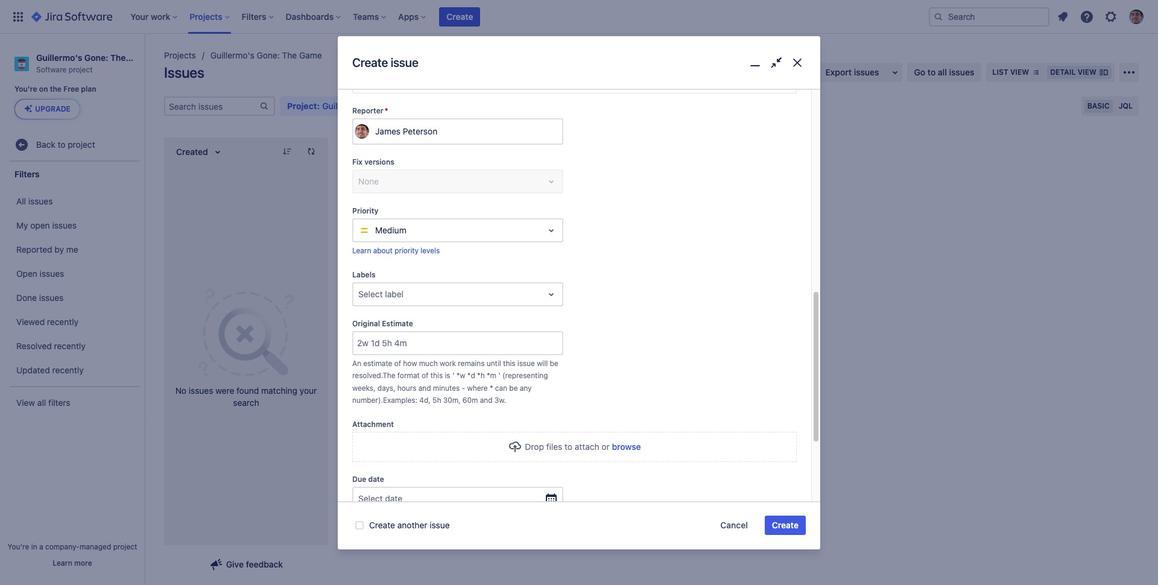 Task type: vqa. For each thing, say whether or not it's contained in the screenshot.
"Help Icon"
no



Task type: describe. For each thing, give the bounding box(es) containing it.
the
[[50, 85, 61, 94]]

select label
[[358, 289, 404, 299]]

matching
[[261, 386, 297, 396]]

format
[[398, 371, 420, 380]]

create button inside primary "element"
[[439, 7, 481, 26]]

create banner
[[0, 0, 1158, 34]]

open export issues dropdown image
[[888, 65, 902, 80]]

1 ' from the left
[[452, 371, 455, 380]]

1 horizontal spatial this
[[503, 359, 516, 368]]

no
[[175, 386, 186, 396]]

resolved.the
[[352, 371, 396, 380]]

open issues
[[16, 268, 64, 279]]

viewed
[[16, 317, 45, 327]]

4d,
[[419, 396, 431, 405]]

an
[[352, 359, 361, 368]]

a
[[39, 542, 43, 551]]

project for gone:
[[69, 65, 93, 74]]

drop files to attach or browse
[[525, 442, 641, 452]]

go to all issues
[[914, 67, 975, 77]]

all issues link
[[6, 190, 141, 214]]

software
[[36, 65, 67, 74]]

open image
[[544, 287, 559, 302]]

Search field
[[929, 7, 1050, 26]]

*d
[[468, 371, 475, 380]]

done
[[16, 293, 37, 303]]

give feedback
[[226, 559, 283, 570]]

learn about priority levels link
[[352, 246, 440, 255]]

scrollable content region
[[338, 0, 821, 511]]

done issues
[[16, 293, 64, 303]]

upgrade button
[[15, 100, 80, 119]]

guillermo's gone: the game link
[[210, 48, 322, 63]]

another
[[397, 520, 428, 530]]

exit full screen image
[[768, 54, 785, 72]]

refresh image
[[307, 147, 316, 156]]

reporter *
[[352, 106, 388, 115]]

peterson
[[403, 126, 438, 137]]

resolved recently
[[16, 341, 86, 351]]

files
[[546, 442, 563, 452]]

you're in a company-managed project
[[8, 542, 137, 551]]

browse
[[612, 442, 641, 452]]

were
[[216, 386, 234, 396]]

open image
[[544, 223, 559, 238]]

*w
[[457, 371, 466, 380]]

on
[[39, 85, 48, 94]]

james
[[375, 126, 401, 137]]

me
[[66, 244, 78, 255]]

issues for export issues
[[854, 67, 879, 77]]

guillermo's gone: the game
[[210, 50, 322, 60]]

issues for all issues
[[28, 196, 53, 206]]

resolved recently link
[[6, 334, 141, 359]]

how
[[403, 359, 417, 368]]

game for guillermo's gone: the game software project
[[128, 52, 151, 63]]

1 horizontal spatial issue
[[430, 520, 450, 530]]

give feedback button
[[202, 555, 290, 574]]

recently for resolved recently
[[54, 341, 86, 351]]

will
[[537, 359, 548, 368]]

recently for viewed recently
[[47, 317, 78, 327]]

viewed recently
[[16, 317, 78, 327]]

back to project link
[[10, 133, 140, 157]]

james peterson
[[375, 126, 438, 137]]

estimate
[[363, 359, 392, 368]]

(representing
[[503, 371, 548, 380]]

open issues link
[[6, 262, 141, 286]]

your
[[300, 386, 317, 396]]

learn for learn about priority levels
[[352, 246, 371, 255]]

james peterson image
[[355, 124, 369, 139]]

list
[[993, 68, 1009, 77]]

about
[[373, 246, 393, 255]]

learn more
[[53, 559, 92, 568]]

medium
[[375, 225, 407, 235]]

detail view
[[1051, 68, 1097, 77]]

0 horizontal spatial this
[[431, 371, 443, 380]]

found
[[237, 386, 259, 396]]

resolved
[[16, 341, 52, 351]]

back
[[36, 139, 55, 150]]

where
[[467, 384, 488, 393]]

go to all issues link
[[907, 63, 982, 82]]

all issues
[[16, 196, 53, 206]]

learn about priority levels
[[352, 246, 440, 255]]

to for go
[[928, 67, 936, 77]]

select date
[[358, 494, 403, 504]]

game for guillermo's gone: the game
[[299, 50, 322, 60]]

attach
[[575, 442, 600, 452]]

3w.
[[495, 396, 506, 405]]

free
[[63, 85, 79, 94]]

the for guillermo's gone: the game software project
[[110, 52, 126, 63]]

estimate
[[382, 319, 413, 328]]

attachment
[[352, 420, 394, 429]]

give
[[226, 559, 244, 570]]

until
[[487, 359, 501, 368]]

detail
[[1051, 68, 1076, 77]]

or
[[602, 442, 610, 452]]

gone: for guillermo's gone: the game software project
[[84, 52, 108, 63]]

to inside scrollable content 'region'
[[565, 442, 573, 452]]

1 vertical spatial of
[[422, 371, 429, 380]]

my open issues link
[[6, 214, 141, 238]]

1 vertical spatial all
[[37, 398, 46, 408]]

0 horizontal spatial be
[[509, 384, 518, 393]]

original
[[352, 319, 380, 328]]

0 horizontal spatial of
[[394, 359, 401, 368]]

search image
[[934, 12, 944, 21]]

open
[[30, 220, 50, 230]]

select for select date
[[358, 494, 383, 504]]

issues for done issues
[[39, 293, 64, 303]]

project for in
[[113, 542, 137, 551]]

is
[[445, 371, 450, 380]]

issues for open issues
[[40, 268, 64, 279]]

feedback
[[246, 559, 283, 570]]

create button inside create issue dialog
[[765, 516, 806, 535]]

remains
[[458, 359, 485, 368]]

group containing all issues
[[6, 186, 141, 386]]

date for due date
[[368, 475, 384, 484]]

guillermo's for guillermo's gone: the game software project
[[36, 52, 82, 63]]



Task type: locate. For each thing, give the bounding box(es) containing it.
number).examples:
[[352, 396, 418, 405]]

60m
[[463, 396, 478, 405]]

0 horizontal spatial view
[[1011, 68, 1030, 77]]

1 view from the left
[[1011, 68, 1030, 77]]

guillermo's up software
[[36, 52, 82, 63]]

guillermo's for guillermo's gone: the game
[[210, 50, 254, 60]]

the inside guillermo's gone: the game software project
[[110, 52, 126, 63]]

the
[[282, 50, 297, 60], [110, 52, 126, 63]]

cancel button
[[713, 516, 755, 535]]

1 horizontal spatial of
[[422, 371, 429, 380]]

projects
[[164, 50, 196, 60]]

1 horizontal spatial '
[[499, 371, 501, 380]]

0 vertical spatial be
[[550, 359, 559, 368]]

0 vertical spatial all
[[938, 67, 947, 77]]

view
[[16, 398, 35, 408]]

minimize image
[[747, 54, 764, 72]]

* left can
[[490, 384, 493, 393]]

issues down reported by me in the left of the page
[[40, 268, 64, 279]]

0 horizontal spatial *
[[385, 106, 388, 115]]

1 vertical spatial you're
[[8, 542, 29, 551]]

2 view from the left
[[1078, 68, 1097, 77]]

1 horizontal spatial gone:
[[257, 50, 280, 60]]

create another issue
[[369, 520, 450, 530]]

project up plan
[[69, 65, 93, 74]]

be left the any at the bottom
[[509, 384, 518, 393]]

-
[[462, 384, 465, 393]]

0 horizontal spatial the
[[110, 52, 126, 63]]

and left 3w.
[[480, 396, 493, 405]]

any
[[520, 384, 532, 393]]

0 vertical spatial learn
[[352, 246, 371, 255]]

basic
[[1088, 101, 1110, 110]]

priority
[[352, 206, 379, 215]]

0 vertical spatial issue
[[391, 56, 419, 70]]

search
[[233, 398, 259, 408]]

gone: inside guillermo's gone: the game software project
[[84, 52, 108, 63]]

Original Estimate text field
[[354, 332, 562, 354]]

label
[[385, 289, 404, 299]]

*
[[385, 106, 388, 115], [490, 384, 493, 393]]

1 horizontal spatial create button
[[765, 516, 806, 535]]

be right will
[[550, 359, 559, 368]]

1 vertical spatial select
[[358, 494, 383, 504]]

by
[[55, 244, 64, 255]]

and up 4d,
[[419, 384, 431, 393]]

game inside guillermo's gone: the game software project
[[128, 52, 151, 63]]

group
[[6, 186, 141, 386]]

discard & close image
[[789, 54, 806, 72]]

issues right export
[[854, 67, 879, 77]]

0 horizontal spatial guillermo's
[[36, 52, 82, 63]]

create inside primary "element"
[[447, 11, 473, 21]]

date up create another issue at the left bottom
[[385, 494, 403, 504]]

view right the detail
[[1078, 68, 1097, 77]]

1 vertical spatial learn
[[53, 559, 72, 568]]

guillermo's inside guillermo's gone: the game software project
[[36, 52, 82, 63]]

issues inside export issues button
[[854, 67, 879, 77]]

create issue dialog
[[338, 0, 821, 550]]

0 horizontal spatial game
[[128, 52, 151, 63]]

* inside an estimate of how much work remains until this issue will be resolved.the format of this is ' *w *d *h *m ' (representing weeks, days, hours and minutes - where * can be any number).examples: 4d, 5h 30m, 60m and 3w.
[[490, 384, 493, 393]]

hours
[[398, 384, 417, 393]]

1 vertical spatial project
[[68, 139, 95, 150]]

' right *m
[[499, 371, 501, 380]]

issues inside go to all issues link
[[949, 67, 975, 77]]

you're
[[14, 85, 37, 94], [8, 542, 29, 551]]

0 vertical spatial to
[[928, 67, 936, 77]]

browse button
[[612, 441, 641, 453]]

learn down the "company-"
[[53, 559, 72, 568]]

0 horizontal spatial all
[[37, 398, 46, 408]]

all right go
[[938, 67, 947, 77]]

0 vertical spatial *
[[385, 106, 388, 115]]

1 horizontal spatial all
[[938, 67, 947, 77]]

issues up viewed recently
[[39, 293, 64, 303]]

you're for you're on the free plan
[[14, 85, 37, 94]]

learn more button
[[53, 559, 92, 568]]

0 horizontal spatial to
[[58, 139, 65, 150]]

much
[[419, 359, 438, 368]]

fix
[[352, 158, 363, 167]]

Search issues text field
[[165, 98, 259, 115]]

1 select from the top
[[358, 289, 383, 299]]

1 vertical spatial this
[[431, 371, 443, 380]]

2 ' from the left
[[499, 371, 501, 380]]

select for select label
[[358, 289, 383, 299]]

issues right open
[[52, 220, 77, 230]]

project inside back to project link
[[68, 139, 95, 150]]

issue inside an estimate of how much work remains until this issue will be resolved.the format of this is ' *w *d *h *m ' (representing weeks, days, hours and minutes - where * can be any number).examples: 4d, 5h 30m, 60m and 3w.
[[518, 359, 535, 368]]

1 horizontal spatial game
[[299, 50, 322, 60]]

upload image
[[508, 440, 523, 454]]

issues right all
[[28, 196, 53, 206]]

30m,
[[443, 396, 461, 405]]

2 vertical spatial to
[[565, 442, 573, 452]]

all
[[16, 196, 26, 206]]

project right back
[[68, 139, 95, 150]]

1 horizontal spatial be
[[550, 359, 559, 368]]

0 horizontal spatial learn
[[53, 559, 72, 568]]

issues inside done issues link
[[39, 293, 64, 303]]

1 horizontal spatial *
[[490, 384, 493, 393]]

0 horizontal spatial and
[[419, 384, 431, 393]]

select down labels
[[358, 289, 383, 299]]

2 vertical spatial project
[[113, 542, 137, 551]]

priority
[[395, 246, 419, 255]]

0 vertical spatial this
[[503, 359, 516, 368]]

of down much
[[422, 371, 429, 380]]

back to project
[[36, 139, 95, 150]]

1 horizontal spatial date
[[385, 494, 403, 504]]

create button
[[439, 7, 481, 26], [765, 516, 806, 535]]

0 horizontal spatial create button
[[439, 7, 481, 26]]

issues for no issues were found matching your search
[[189, 386, 213, 396]]

recently down "viewed recently" link
[[54, 341, 86, 351]]

done issues link
[[6, 286, 141, 310]]

weeks,
[[352, 384, 376, 393]]

Labels text field
[[358, 288, 361, 300]]

0 vertical spatial of
[[394, 359, 401, 368]]

2 vertical spatial recently
[[52, 365, 84, 375]]

2 vertical spatial issue
[[430, 520, 450, 530]]

cancel
[[721, 520, 748, 530]]

of left how
[[394, 359, 401, 368]]

date
[[368, 475, 384, 484], [385, 494, 403, 504]]

sort descending image
[[282, 147, 292, 156]]

0 vertical spatial date
[[368, 475, 384, 484]]

date for select date
[[385, 494, 403, 504]]

1 horizontal spatial and
[[480, 396, 493, 405]]

1 horizontal spatial the
[[282, 50, 297, 60]]

* right reporter
[[385, 106, 388, 115]]

0 vertical spatial create button
[[439, 7, 481, 26]]

you're left in
[[8, 542, 29, 551]]

reported
[[16, 244, 52, 255]]

you're for you're in a company-managed project
[[8, 542, 29, 551]]

project inside guillermo's gone: the game software project
[[69, 65, 93, 74]]

to right back
[[58, 139, 65, 150]]

jira software image
[[31, 9, 112, 24], [31, 9, 112, 24]]

to
[[928, 67, 936, 77], [58, 139, 65, 150], [565, 442, 573, 452]]

go
[[914, 67, 926, 77]]

project
[[69, 65, 93, 74], [68, 139, 95, 150], [113, 542, 137, 551]]

select down "due date"
[[358, 494, 383, 504]]

guillermo's right 'projects'
[[210, 50, 254, 60]]

issues
[[854, 67, 879, 77], [949, 67, 975, 77], [28, 196, 53, 206], [52, 220, 77, 230], [40, 268, 64, 279], [39, 293, 64, 303], [189, 386, 213, 396]]

recently down resolved recently link
[[52, 365, 84, 375]]

view for list view
[[1011, 68, 1030, 77]]

1 vertical spatial date
[[385, 494, 403, 504]]

' right is
[[452, 371, 455, 380]]

to right files
[[565, 442, 573, 452]]

jql
[[1119, 101, 1133, 110]]

2 horizontal spatial issue
[[518, 359, 535, 368]]

recently for updated recently
[[52, 365, 84, 375]]

learn for learn more
[[53, 559, 72, 568]]

view all filters
[[16, 398, 70, 408]]

filters
[[14, 169, 40, 179]]

you're left the on
[[14, 85, 37, 94]]

recently inside resolved recently link
[[54, 341, 86, 351]]

issues inside my open issues link
[[52, 220, 77, 230]]

primary element
[[7, 0, 929, 33]]

this right until
[[503, 359, 516, 368]]

to right go
[[928, 67, 936, 77]]

view right 'list' at the top
[[1011, 68, 1030, 77]]

create issue
[[352, 56, 419, 70]]

2 select from the top
[[358, 494, 383, 504]]

projects link
[[164, 48, 196, 63]]

learn inside learn more button
[[53, 559, 72, 568]]

1 vertical spatial *
[[490, 384, 493, 393]]

view
[[1011, 68, 1030, 77], [1078, 68, 1097, 77]]

no issues were found matching your search
[[175, 386, 317, 408]]

0 vertical spatial project
[[69, 65, 93, 74]]

1 vertical spatial create button
[[765, 516, 806, 535]]

1 vertical spatial and
[[480, 396, 493, 405]]

create
[[447, 11, 473, 21], [352, 56, 388, 70], [369, 520, 395, 530], [772, 520, 799, 530]]

0 vertical spatial recently
[[47, 317, 78, 327]]

1 horizontal spatial learn
[[352, 246, 371, 255]]

gone: for guillermo's gone: the game
[[257, 50, 280, 60]]

to for back
[[58, 139, 65, 150]]

issues inside all issues link
[[28, 196, 53, 206]]

my open issues
[[16, 220, 77, 230]]

learn left about
[[352, 246, 371, 255]]

learn
[[352, 246, 371, 255], [53, 559, 72, 568]]

issues left 'list' at the top
[[949, 67, 975, 77]]

learn inside scrollable content 'region'
[[352, 246, 371, 255]]

company-
[[45, 542, 80, 551]]

minutes
[[433, 384, 460, 393]]

1 horizontal spatial view
[[1078, 68, 1097, 77]]

versions
[[365, 158, 395, 167]]

0 vertical spatial select
[[358, 289, 383, 299]]

2 horizontal spatial to
[[928, 67, 936, 77]]

recently inside "viewed recently" link
[[47, 317, 78, 327]]

all right view
[[37, 398, 46, 408]]

0 horizontal spatial date
[[368, 475, 384, 484]]

this left is
[[431, 371, 443, 380]]

0 vertical spatial and
[[419, 384, 431, 393]]

view for detail view
[[1078, 68, 1097, 77]]

1 horizontal spatial guillermo's
[[210, 50, 254, 60]]

all
[[938, 67, 947, 77], [37, 398, 46, 408]]

issues inside open issues link
[[40, 268, 64, 279]]

recently down done issues link
[[47, 317, 78, 327]]

*m
[[487, 371, 497, 380]]

in
[[31, 542, 37, 551]]

filters
[[48, 398, 70, 408]]

reported by me link
[[6, 238, 141, 262]]

updated
[[16, 365, 50, 375]]

1 vertical spatial issue
[[518, 359, 535, 368]]

my
[[16, 220, 28, 230]]

issues right no
[[189, 386, 213, 396]]

recently inside updated recently link
[[52, 365, 84, 375]]

0 horizontal spatial gone:
[[84, 52, 108, 63]]

list view
[[993, 68, 1030, 77]]

issues inside no issues were found matching your search
[[189, 386, 213, 396]]

0 vertical spatial you're
[[14, 85, 37, 94]]

1 vertical spatial be
[[509, 384, 518, 393]]

reported by me
[[16, 244, 78, 255]]

project right managed
[[113, 542, 137, 551]]

1 vertical spatial to
[[58, 139, 65, 150]]

work
[[440, 359, 456, 368]]

0 horizontal spatial '
[[452, 371, 455, 380]]

reporter
[[352, 106, 384, 115]]

1 vertical spatial recently
[[54, 341, 86, 351]]

5h
[[433, 396, 441, 405]]

levels
[[421, 246, 440, 255]]

updated recently link
[[6, 359, 141, 383]]

labels
[[352, 270, 376, 279]]

0 horizontal spatial issue
[[391, 56, 419, 70]]

issues
[[164, 64, 204, 81]]

1 horizontal spatial to
[[565, 442, 573, 452]]

date right due
[[368, 475, 384, 484]]

the for guillermo's gone: the game
[[282, 50, 297, 60]]

due
[[352, 475, 366, 484]]

issue
[[391, 56, 419, 70], [518, 359, 535, 368], [430, 520, 450, 530]]



